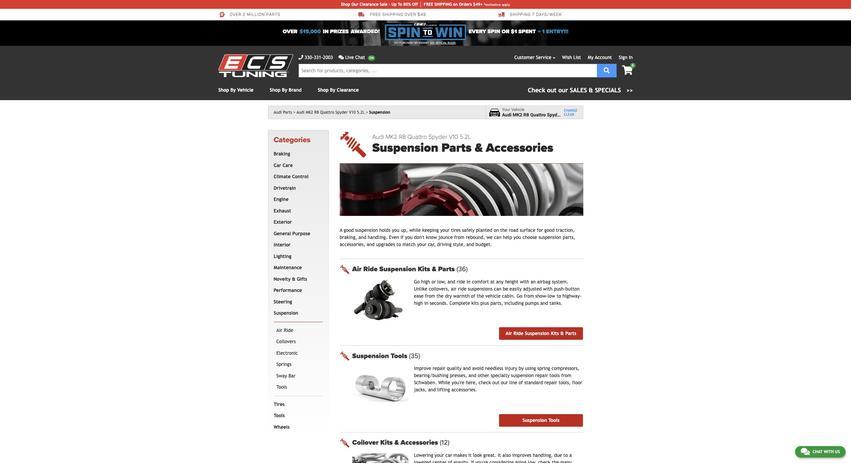 Task type: locate. For each thing, give the bounding box(es) containing it.
0 horizontal spatial of
[[472, 294, 476, 299]]

customer service
[[515, 55, 552, 60]]

to for upgrades
[[397, 242, 401, 247]]

sway bar link
[[275, 371, 322, 382]]

quattro inside audi mk2 r8 quattro spyder v10 5.2l suspension parts & accessories
[[408, 133, 427, 141]]

go down easily
[[517, 294, 523, 299]]

with left us
[[825, 450, 835, 455]]

novelty & gifts
[[274, 277, 307, 282]]

& inside category navigation element
[[292, 277, 296, 282]]

suspension inside 'link'
[[274, 311, 299, 316]]

ecs tuning image
[[219, 54, 293, 77]]

air down including
[[506, 331, 513, 337]]

air up the coilovers
[[277, 328, 283, 334]]

by
[[519, 366, 524, 372]]

complete
[[450, 301, 470, 306]]

0 horizontal spatial with
[[520, 279, 530, 285]]

1 horizontal spatial parts,
[[563, 235, 576, 240]]

suspension tools link
[[353, 353, 583, 361], [500, 415, 583, 427]]

2 vertical spatial with
[[825, 450, 835, 455]]

2 can from the top
[[495, 287, 502, 292]]

1 horizontal spatial your
[[441, 228, 450, 233]]

repair down spring
[[536, 373, 549, 379]]

shop inside shop our clearance sale - up to 80% off link
[[341, 2, 351, 7]]

1 vertical spatial or
[[432, 279, 436, 285]]

you right if at the bottom
[[406, 235, 413, 240]]

to inside go high or low, and ride in comfort at any height with an airbag system. unlike coilovers, air ride suspensions can be easily adjusted with push-button ease from the dry warmth of the vehicle cabin. go from show-low to highway- high in seconds. complete kits plus parts, including pumps and tanks.
[[557, 294, 562, 299]]

we
[[487, 235, 493, 240]]

good up braking,
[[344, 228, 354, 233]]

or left $1
[[502, 28, 510, 35]]

& inside audi mk2 r8 quattro spyder v10 5.2l suspension parts & accessories
[[475, 141, 483, 156]]

if
[[401, 235, 404, 240]]

1 can from the top
[[495, 235, 502, 240]]

climate control link
[[273, 172, 322, 183]]

handling.
[[368, 235, 388, 240]]

go high or low, and ride in comfort at any height with an airbag system. unlike coilovers, air ride suspensions can be easily adjusted with push-button ease from the dry warmth of the vehicle cabin. go from show-low to highway- high in seconds. complete kits plus parts, including pumps and tanks.
[[414, 279, 582, 306]]

suspension tools
[[353, 353, 409, 361], [523, 418, 560, 424]]

chat right live
[[356, 55, 366, 60]]

from down compressors,
[[562, 373, 572, 379]]

sales & specials link
[[528, 86, 633, 95]]

shop by brand
[[270, 87, 302, 93]]

planted
[[477, 228, 493, 233]]

other
[[478, 373, 490, 379]]

of up kits
[[472, 294, 476, 299]]

you up even
[[392, 228, 400, 233]]

keeping
[[423, 228, 439, 233]]

by up audi mk2 r8 quattro spyder v10 5.2l link
[[330, 87, 336, 93]]

vehicle right your
[[512, 107, 525, 112]]

to for low
[[557, 294, 562, 299]]

official
[[436, 41, 447, 45]]

the down suspensions
[[477, 294, 484, 299]]

match
[[403, 242, 416, 247]]

high up the unlike
[[422, 279, 431, 285]]

0 horizontal spatial v10
[[349, 110, 356, 115]]

suspension down for
[[539, 235, 562, 240]]

0 vertical spatial of
[[472, 294, 476, 299]]

good right for
[[545, 228, 555, 233]]

audi
[[274, 110, 282, 115], [297, 110, 305, 115], [503, 112, 512, 118], [373, 133, 384, 141]]

air ride
[[277, 328, 294, 334]]

prizes
[[330, 28, 349, 35]]

spyder
[[336, 110, 348, 115], [548, 112, 562, 118], [429, 133, 448, 141]]

mk2 for audi mk2 r8 quattro spyder v10 5.2l suspension parts & accessories
[[386, 133, 398, 141]]

the
[[501, 228, 508, 233], [437, 294, 444, 299], [477, 294, 484, 299]]

air ride suspension kits & parts down "match"
[[353, 266, 457, 274]]

2 horizontal spatial spyder
[[548, 112, 562, 118]]

and up here,
[[469, 373, 477, 379]]

5.2l inside audi mk2 r8 quattro spyder v10 5.2l suspension parts & accessories
[[460, 133, 472, 141]]

by for clearance
[[330, 87, 336, 93]]

shop by vehicle link
[[219, 87, 254, 93]]

1 vertical spatial can
[[495, 287, 502, 292]]

categories
[[274, 136, 311, 145]]

0 horizontal spatial good
[[344, 228, 354, 233]]

1 horizontal spatial of
[[519, 381, 524, 386]]

of right 'line'
[[519, 381, 524, 386]]

shop our clearance sale - up to 80% off
[[341, 2, 418, 7]]

wheels
[[274, 425, 290, 431]]

free
[[424, 2, 434, 7]]

1 vertical spatial to
[[557, 294, 562, 299]]

0 vertical spatial chat
[[356, 55, 366, 60]]

of
[[472, 294, 476, 299], [519, 381, 524, 386]]

high down 'ease'
[[414, 301, 423, 306]]

quattro for audi mk2 r8 quattro spyder v10 5.2l
[[320, 110, 335, 115]]

show-
[[536, 294, 548, 299]]

0 horizontal spatial kits
[[381, 439, 393, 448]]

shop for shop our clearance sale - up to 80% off
[[341, 2, 351, 7]]

lighting link
[[273, 251, 322, 263]]

to
[[398, 2, 403, 7]]

$15,000
[[300, 28, 321, 35]]

r8 inside audi mk2 r8 quattro spyder v10 5.2l suspension parts & accessories
[[399, 133, 406, 141]]

2 horizontal spatial mk2
[[513, 112, 523, 118]]

tools link down bar
[[275, 382, 322, 394]]

2 horizontal spatial ride
[[514, 331, 524, 337]]

kits up the unlike
[[418, 266, 431, 274]]

my
[[589, 55, 594, 60]]

0 horizontal spatial quattro
[[320, 110, 335, 115]]

0 vertical spatial kits
[[418, 266, 431, 274]]

accessories inside audi mk2 r8 quattro spyder v10 5.2l suspension parts & accessories
[[486, 141, 554, 156]]

1 vertical spatial with
[[544, 287, 553, 292]]

air down accessories,
[[353, 266, 362, 274]]

0 horizontal spatial you
[[392, 228, 400, 233]]

2 by from the left
[[282, 87, 288, 93]]

v10 for audi mk2 r8 quattro spyder v10 5.2l
[[349, 110, 356, 115]]

ride inside suspension subcategories "element"
[[284, 328, 294, 334]]

1 horizontal spatial quattro
[[408, 133, 427, 141]]

shop by clearance link
[[318, 87, 359, 93]]

exterior
[[274, 220, 292, 225]]

0 horizontal spatial to
[[397, 242, 401, 247]]

ride
[[457, 279, 466, 285], [459, 287, 467, 292]]

1 horizontal spatial suspension
[[512, 373, 534, 379]]

by down ecs tuning "image"
[[231, 87, 236, 93]]

1 horizontal spatial air ride suspension kits & parts
[[506, 331, 577, 337]]

2 horizontal spatial v10
[[563, 112, 572, 118]]

suspension tools thumbnail image image
[[353, 367, 409, 409]]

can right we
[[495, 235, 502, 240]]

air ride suspension kits & parts thumbnail image image
[[353, 280, 409, 322]]

parts inside audi mk2 r8 quattro spyder v10 5.2l suspension parts & accessories
[[442, 141, 472, 156]]

audi for audi parts
[[274, 110, 282, 115]]

free ship ping on orders $49+ *exclusions apply
[[424, 2, 511, 7]]

suspension inside improve repair quality and avoid needless injury by using spring compressors, bearing/bushing presses, and other specialty suspension repair tools from schwaben. while you're here, check out our line of standard repair tools, floor jacks, and lifting accessories.
[[512, 373, 534, 379]]

air ride suspension kits & parts link
[[353, 266, 583, 274], [500, 328, 583, 340]]

rules
[[448, 41, 456, 45]]

1 vertical spatial chat
[[814, 450, 823, 455]]

performance
[[274, 288, 302, 294]]

while
[[410, 228, 421, 233]]

go up the unlike
[[414, 279, 420, 285]]

0 vertical spatial over
[[230, 12, 242, 17]]

1 vertical spatial on
[[494, 228, 499, 233]]

1 vertical spatial tools link
[[273, 411, 322, 422]]

0 vertical spatial ride
[[457, 279, 466, 285]]

air inside suspension subcategories "element"
[[277, 328, 283, 334]]

in left "seconds."
[[425, 301, 429, 306]]

tools link up wheels
[[273, 411, 322, 422]]

drivetrain
[[274, 186, 296, 191]]

0 vertical spatial repair
[[433, 366, 446, 372]]

v10
[[349, 110, 356, 115], [563, 112, 572, 118], [449, 133, 459, 141]]

air ride suspension kits & parts down pumps
[[506, 331, 577, 337]]

general purpose
[[274, 231, 311, 237]]

audi for audi mk2 r8 quattro spyder v10 5.2l suspension parts & accessories
[[373, 133, 384, 141]]

audi parts link
[[274, 110, 296, 115]]

1 horizontal spatial on
[[494, 228, 499, 233]]

to inside a good suspension holds you up, while keeping your tires safely planted on the road surface for good traction, braking, and handling. even if you don't know jounce from rebound, we can help you choose suspension parts, accessories, and upgrades to match your car, driving style, and budget.
[[397, 242, 401, 247]]

1 vertical spatial suspension tools link
[[500, 415, 583, 427]]

suspension down by
[[512, 373, 534, 379]]

1 horizontal spatial to
[[557, 294, 562, 299]]

wheels link
[[273, 422, 322, 434]]

to down if at the bottom
[[397, 242, 401, 247]]

you
[[392, 228, 400, 233], [406, 235, 413, 240], [514, 235, 522, 240]]

parts, down traction,
[[563, 235, 576, 240]]

traction,
[[557, 228, 575, 233]]

check
[[479, 381, 491, 386]]

suspensions
[[468, 287, 493, 292]]

ride up the coilovers
[[284, 328, 294, 334]]

from up style,
[[455, 235, 465, 240]]

0 horizontal spatial 5.2l
[[357, 110, 365, 115]]

1 horizontal spatial go
[[517, 294, 523, 299]]

1 horizontal spatial in
[[425, 301, 429, 306]]

clearance up free in the left of the page
[[360, 2, 379, 7]]

to down push-
[[557, 294, 562, 299]]

you down the 'road'
[[514, 235, 522, 240]]

2 horizontal spatial quattro
[[531, 112, 546, 118]]

repair down tools
[[545, 381, 558, 386]]

live
[[346, 55, 354, 60]]

chat right comments icon
[[814, 450, 823, 455]]

from inside improve repair quality and avoid needless injury by using spring compressors, bearing/bushing presses, and other specialty suspension repair tools from schwaben. while you're here, check out our line of standard repair tools, floor jacks, and lifting accessories.
[[562, 373, 572, 379]]

0 horizontal spatial or
[[432, 279, 436, 285]]

audi inside audi mk2 r8 quattro spyder v10 5.2l suspension parts & accessories
[[373, 133, 384, 141]]

by for brand
[[282, 87, 288, 93]]

mk2 inside audi mk2 r8 quattro spyder v10 5.2l suspension parts & accessories
[[386, 133, 398, 141]]

0 vertical spatial air ride suspension kits & parts link
[[353, 266, 583, 274]]

ride down including
[[514, 331, 524, 337]]

vehicle down ecs tuning "image"
[[237, 87, 254, 93]]

1 horizontal spatial kits
[[418, 266, 431, 274]]

or inside go high or low, and ride in comfort at any height with an airbag system. unlike coilovers, air ride suspensions can be easily adjusted with push-button ease from the dry warmth of the vehicle cabin. go from show-low to highway- high in seconds. complete kits plus parts, including pumps and tanks.
[[432, 279, 436, 285]]

the down the coilovers, at the right bottom of page
[[437, 294, 444, 299]]

a good suspension holds you up, while keeping your tires safely planted on the road surface for good traction, braking, and handling. even if you don't know jounce from rebound, we can help you choose suspension parts, accessories, and upgrades to match your car, driving style, and budget.
[[340, 228, 576, 247]]

air ride suspension kits & parts
[[353, 266, 457, 274], [506, 331, 577, 337]]

parts
[[267, 12, 281, 17]]

sign
[[619, 55, 628, 60]]

1 horizontal spatial ride
[[364, 266, 378, 274]]

choose
[[523, 235, 538, 240]]

can down any
[[495, 287, 502, 292]]

by left brand
[[282, 87, 288, 93]]

clearance
[[360, 2, 379, 7], [337, 87, 359, 93]]

your up jounce
[[441, 228, 450, 233]]

2 horizontal spatial r8
[[524, 112, 530, 118]]

kits down tanks. on the bottom of page
[[551, 331, 560, 337]]

or left low,
[[432, 279, 436, 285]]

at
[[491, 279, 495, 285]]

accessories
[[486, 141, 554, 156], [401, 439, 439, 448]]

parts, down the vehicle
[[491, 301, 504, 306]]

1 vertical spatial ride
[[459, 287, 467, 292]]

2 vertical spatial repair
[[545, 381, 558, 386]]

0 horizontal spatial ride
[[284, 328, 294, 334]]

1 horizontal spatial or
[[502, 28, 510, 35]]

mk2 for audi mk2 r8 quattro spyder v10 5.2l
[[306, 110, 313, 115]]

kits up "coilover kits & accessories thumbnail image"
[[381, 439, 393, 448]]

331-
[[314, 55, 323, 60]]

clearance for by
[[337, 87, 359, 93]]

low
[[548, 294, 556, 299]]

suspension inside audi mk2 r8 quattro spyder v10 5.2l suspension parts & accessories
[[373, 141, 439, 156]]

1 vertical spatial suspension
[[539, 235, 562, 240]]

1 by from the left
[[231, 87, 236, 93]]

2 horizontal spatial the
[[501, 228, 508, 233]]

coilover kits & accessories thumbnail image image
[[353, 454, 409, 464]]

your down don't on the bottom of the page
[[418, 242, 427, 247]]

0 horizontal spatial parts,
[[491, 301, 504, 306]]

or for low,
[[432, 279, 436, 285]]

0 horizontal spatial by
[[231, 87, 236, 93]]

0 horizontal spatial over
[[230, 12, 242, 17]]

with left an
[[520, 279, 530, 285]]

1 horizontal spatial vehicle
[[512, 107, 525, 112]]

1 vertical spatial clearance
[[337, 87, 359, 93]]

2 vertical spatial in
[[425, 301, 429, 306]]

parts,
[[563, 235, 576, 240], [491, 301, 504, 306]]

improve repair quality and avoid needless injury by using spring compressors, bearing/bushing presses, and other specialty suspension repair tools from schwaben. while you're here, check out our line of standard repair tools, floor jacks, and lifting accessories.
[[414, 366, 583, 393]]

2003
[[323, 55, 333, 60]]

air ride suspension kits & parts link up comfort
[[353, 266, 583, 274]]

general
[[274, 231, 291, 237]]

over left 2
[[230, 12, 242, 17]]

0 horizontal spatial air ride suspension kits & parts
[[353, 266, 457, 274]]

from right 'ease'
[[425, 294, 436, 299]]

1 vertical spatial of
[[519, 381, 524, 386]]

5.2l for audi mk2 r8 quattro spyder v10 5.2l
[[357, 110, 365, 115]]

ride down upgrades
[[364, 266, 378, 274]]

2 horizontal spatial by
[[330, 87, 336, 93]]

suspension up handling.
[[356, 228, 378, 233]]

r8 for audi mk2 r8 quattro spyder v10 5.2l suspension parts & accessories
[[399, 133, 406, 141]]

see official rules link
[[431, 41, 456, 45]]

0 horizontal spatial accessories
[[401, 439, 439, 448]]

on right planted
[[494, 228, 499, 233]]

entry!!!
[[547, 28, 569, 35]]

0 horizontal spatial air
[[277, 328, 283, 334]]

chat with us link
[[796, 447, 847, 458]]

tires
[[451, 228, 461, 233]]

adjusted
[[524, 287, 542, 292]]

no purchase necessary. see official rules .
[[395, 41, 457, 45]]

on right ping
[[454, 2, 458, 7]]

5.2l for audi mk2 r8 quattro spyder v10 5.2l suspension parts & accessories
[[460, 133, 472, 141]]

with up low
[[544, 287, 553, 292]]

v10 for audi mk2 r8 quattro spyder v10 5.2l suspension parts & accessories
[[449, 133, 459, 141]]

=
[[539, 28, 541, 35]]

search image
[[604, 67, 610, 73]]

category navigation element
[[268, 130, 329, 439]]

0 vertical spatial can
[[495, 235, 502, 240]]

1 horizontal spatial suspension tools
[[523, 418, 560, 424]]

2 vertical spatial kits
[[381, 439, 393, 448]]

with
[[520, 279, 530, 285], [544, 287, 553, 292], [825, 450, 835, 455]]

1 vertical spatial parts,
[[491, 301, 504, 306]]

1 horizontal spatial 5.2l
[[460, 133, 472, 141]]

and
[[359, 235, 367, 240], [367, 242, 375, 247], [467, 242, 475, 247], [448, 279, 456, 285], [541, 301, 549, 306], [464, 366, 471, 372], [469, 373, 477, 379], [429, 388, 436, 393]]

clearance up audi mk2 r8 quattro spyder v10 5.2l link
[[337, 87, 359, 93]]

1 horizontal spatial accessories
[[486, 141, 554, 156]]

in left comfort
[[467, 279, 471, 285]]

air
[[451, 287, 457, 292]]

and up air
[[448, 279, 456, 285]]

1 horizontal spatial over
[[283, 28, 298, 35]]

bearing/bushing
[[414, 373, 449, 379]]

sign in
[[619, 55, 633, 60]]

0 vertical spatial or
[[502, 28, 510, 35]]

0 horizontal spatial in
[[323, 28, 329, 35]]

1 vertical spatial over
[[283, 28, 298, 35]]

spyder inside audi mk2 r8 quattro spyder v10 5.2l suspension parts & accessories
[[429, 133, 448, 141]]

0 vertical spatial your
[[441, 228, 450, 233]]

suspension subcategories element
[[274, 322, 323, 397]]

on inside a good suspension holds you up, while keeping your tires safely planted on the road surface for good traction, braking, and handling. even if you don't know jounce from rebound, we can help you choose suspension parts, accessories, and upgrades to match your car, driving style, and budget.
[[494, 228, 499, 233]]

audi for audi mk2 r8 quattro spyder v10 5.2l
[[297, 110, 305, 115]]

1 vertical spatial suspension tools
[[523, 418, 560, 424]]

and up accessories,
[[359, 235, 367, 240]]

3 by from the left
[[330, 87, 336, 93]]

from up pumps
[[524, 294, 535, 299]]

the up help
[[501, 228, 508, 233]]

1 horizontal spatial good
[[545, 228, 555, 233]]

over left $15,000
[[283, 28, 298, 35]]

1 vertical spatial high
[[414, 301, 423, 306]]

v10 inside audi mk2 r8 quattro spyder v10 5.2l suspension parts & accessories
[[449, 133, 459, 141]]

r8
[[315, 110, 319, 115], [524, 112, 530, 118], [399, 133, 406, 141]]

compressors,
[[552, 366, 580, 372]]

out
[[493, 381, 500, 386]]

air ride suspension kits & parts link down pumps
[[500, 328, 583, 340]]

0 horizontal spatial clearance
[[337, 87, 359, 93]]

0 vertical spatial to
[[397, 242, 401, 247]]

can inside go high or low, and ride in comfort at any height with an airbag system. unlike coilovers, air ride suspensions can be easily adjusted with push-button ease from the dry warmth of the vehicle cabin. go from show-low to highway- high in seconds. complete kits plus parts, including pumps and tanks.
[[495, 287, 502, 292]]

0 vertical spatial accessories
[[486, 141, 554, 156]]

0 vertical spatial vehicle
[[237, 87, 254, 93]]

in left prizes
[[323, 28, 329, 35]]

repair up 'bearing/bushing'
[[433, 366, 446, 372]]



Task type: vqa. For each thing, say whether or not it's contained in the screenshot.
spent
yes



Task type: describe. For each thing, give the bounding box(es) containing it.
of inside improve repair quality and avoid needless injury by using spring compressors, bearing/bushing presses, and other specialty suspension repair tools from schwaben. while you're here, check out our line of standard repair tools, floor jacks, and lifting accessories.
[[519, 381, 524, 386]]

tools,
[[559, 381, 571, 386]]

shop for shop by clearance
[[318, 87, 329, 93]]

tools
[[550, 373, 560, 379]]

sales & specials
[[571, 87, 622, 94]]

engine link
[[273, 194, 322, 206]]

including
[[505, 301, 524, 306]]

electronic
[[277, 351, 298, 356]]

live chat
[[346, 55, 366, 60]]

for
[[537, 228, 544, 233]]

engine
[[274, 197, 289, 202]]

spyder for audi mk2 r8 quattro spyder v10 5.2l
[[336, 110, 348, 115]]

$49+
[[474, 2, 483, 7]]

0 horizontal spatial suspension
[[356, 228, 378, 233]]

0 vertical spatial with
[[520, 279, 530, 285]]

clearance for our
[[360, 2, 379, 7]]

2 good from the left
[[545, 228, 555, 233]]

kits
[[472, 301, 479, 306]]

1 horizontal spatial you
[[406, 235, 413, 240]]

over for over $15,000 in prizes
[[283, 28, 298, 35]]

days/week
[[537, 12, 562, 17]]

1 vertical spatial repair
[[536, 373, 549, 379]]

mk2 inside your vehicle audi mk2 r8 quattro spyder v10 5.2l
[[513, 112, 523, 118]]

phone image
[[299, 55, 304, 60]]

even
[[389, 235, 400, 240]]

can inside a good suspension holds you up, while keeping your tires safely planted on the road surface for good traction, braking, and handling. even if you don't know jounce from rebound, we can help you choose suspension parts, accessories, and upgrades to match your car, driving style, and budget.
[[495, 235, 502, 240]]

suspension link
[[273, 308, 322, 320]]

customer service button
[[515, 54, 556, 61]]

comments image
[[339, 55, 344, 60]]

over $15,000 in prizes
[[283, 28, 349, 35]]

2 horizontal spatial in
[[467, 279, 471, 285]]

quattro for audi mk2 r8 quattro spyder v10 5.2l suspension parts & accessories
[[408, 133, 427, 141]]

coilover
[[353, 439, 379, 448]]

sale
[[380, 2, 388, 7]]

shopping cart image
[[623, 66, 633, 75]]

2
[[243, 12, 246, 17]]

coilovers link
[[275, 337, 322, 348]]

sales
[[571, 87, 588, 94]]

control
[[292, 174, 309, 180]]

0 vertical spatial suspension tools link
[[353, 353, 583, 361]]

airbag
[[538, 279, 551, 285]]

help
[[503, 235, 513, 240]]

don't
[[414, 235, 425, 240]]

springs
[[277, 362, 292, 368]]

sign in link
[[619, 55, 633, 60]]

schwaben.
[[414, 381, 437, 386]]

0 horizontal spatial on
[[454, 2, 458, 7]]

every
[[469, 28, 487, 35]]

or for $1
[[502, 28, 510, 35]]

0 horizontal spatial vehicle
[[237, 87, 254, 93]]

know
[[426, 235, 437, 240]]

parts, inside go high or low, and ride in comfort at any height with an airbag system. unlike coilovers, air ride suspensions can be easily adjusted with push-button ease from the dry warmth of the vehicle cabin. go from show-low to highway- high in seconds. complete kits plus parts, including pumps and tanks.
[[491, 301, 504, 306]]

shop by clearance
[[318, 87, 359, 93]]

from inside a good suspension holds you up, while keeping your tires safely planted on the road surface for good traction, braking, and handling. even if you don't know jounce from rebound, we can help you choose suspension parts, accessories, and upgrades to match your car, driving style, and budget.
[[455, 235, 465, 240]]

highway-
[[563, 294, 582, 299]]

5.2l inside your vehicle audi mk2 r8 quattro spyder v10 5.2l
[[573, 112, 582, 118]]

braking,
[[340, 235, 358, 240]]

and down handling.
[[367, 242, 375, 247]]

0 horizontal spatial go
[[414, 279, 420, 285]]

exhaust
[[274, 208, 291, 214]]

0 horizontal spatial the
[[437, 294, 444, 299]]

1 good from the left
[[344, 228, 354, 233]]

with inside "link"
[[825, 450, 835, 455]]

any
[[497, 279, 504, 285]]

audi inside your vehicle audi mk2 r8 quattro spyder v10 5.2l
[[503, 112, 512, 118]]

specials
[[596, 87, 622, 94]]

comments image
[[802, 448, 811, 456]]

and down the rebound,
[[467, 242, 475, 247]]

shop for shop by brand
[[270, 87, 281, 93]]

ping
[[443, 2, 452, 7]]

exhaust link
[[273, 206, 322, 217]]

7
[[533, 12, 535, 17]]

comfort
[[472, 279, 489, 285]]

0 link
[[617, 63, 636, 76]]

million
[[247, 12, 265, 17]]

and up presses,
[[464, 366, 471, 372]]

low,
[[438, 279, 447, 285]]

accessories.
[[452, 388, 478, 393]]

car care
[[274, 163, 293, 168]]

0 vertical spatial air ride suspension kits & parts
[[353, 266, 457, 274]]

maintenance
[[274, 265, 302, 271]]

clear link
[[565, 113, 578, 117]]

air ride link
[[275, 325, 322, 337]]

2 horizontal spatial suspension
[[539, 235, 562, 240]]

audi parts
[[274, 110, 292, 115]]

1 horizontal spatial air
[[353, 266, 362, 274]]

and down show-
[[541, 301, 549, 306]]

spyder inside your vehicle audi mk2 r8 quattro spyder v10 5.2l
[[548, 112, 562, 118]]

and down schwaben.
[[429, 388, 436, 393]]

coilovers,
[[429, 287, 450, 292]]

v10 inside your vehicle audi mk2 r8 quattro spyder v10 5.2l
[[563, 112, 572, 118]]

quattro inside your vehicle audi mk2 r8 quattro spyder v10 5.2l
[[531, 112, 546, 118]]

standard
[[525, 381, 544, 386]]

climate
[[274, 174, 291, 180]]

brand
[[289, 87, 302, 93]]

jounce
[[439, 235, 453, 240]]

bar
[[289, 374, 296, 379]]

1 vertical spatial your
[[418, 242, 427, 247]]

of inside go high or low, and ride in comfort at any height with an airbag system. unlike coilovers, air ride suspensions can be easily adjusted with push-button ease from the dry warmth of the vehicle cabin. go from show-low to highway- high in seconds. complete kits plus parts, including pumps and tanks.
[[472, 294, 476, 299]]

using
[[526, 366, 537, 372]]

0 vertical spatial high
[[422, 279, 431, 285]]

*exclusions
[[485, 3, 501, 6]]

change clear
[[565, 108, 578, 117]]

1 horizontal spatial the
[[477, 294, 484, 299]]

2 horizontal spatial air
[[506, 331, 513, 337]]

spyder for audi mk2 r8 quattro spyder v10 5.2l suspension parts & accessories
[[429, 133, 448, 141]]

1 horizontal spatial with
[[544, 287, 553, 292]]

every spin or $1 spent = 1 entry!!!
[[469, 28, 569, 35]]

r8 inside your vehicle audi mk2 r8 quattro spyder v10 5.2l
[[524, 112, 530, 118]]

needless
[[486, 366, 504, 372]]

audi mk2 r8 quattro spyder v10 5.2l
[[297, 110, 365, 115]]

over
[[405, 12, 417, 17]]

.
[[456, 41, 457, 45]]

purpose
[[293, 231, 311, 237]]

tools inside suspension subcategories "element"
[[277, 385, 287, 391]]

2 horizontal spatial you
[[514, 235, 522, 240]]

budget.
[[476, 242, 493, 247]]

spring
[[538, 366, 551, 372]]

r8 for audi mk2 r8 quattro spyder v10 5.2l
[[315, 110, 319, 115]]

car
[[274, 163, 281, 168]]

by for vehicle
[[231, 87, 236, 93]]

easily
[[510, 287, 522, 292]]

0 vertical spatial tools link
[[275, 382, 322, 394]]

vehicle inside your vehicle audi mk2 r8 quattro spyder v10 5.2l
[[512, 107, 525, 112]]

0 horizontal spatial suspension tools
[[353, 353, 409, 361]]

$49
[[418, 12, 427, 17]]

1 vertical spatial air ride suspension kits & parts link
[[500, 328, 583, 340]]

0 vertical spatial in
[[323, 28, 329, 35]]

*exclusions apply link
[[485, 2, 511, 7]]

my account link
[[589, 55, 613, 60]]

my account
[[589, 55, 613, 60]]

the inside a good suspension holds you up, while keeping your tires safely planted on the road surface for good traction, braking, and handling. even if you don't know jounce from rebound, we can help you choose suspension parts, accessories, and upgrades to match your car, driving style, and budget.
[[501, 228, 508, 233]]

springs link
[[275, 360, 322, 371]]

seconds.
[[430, 301, 449, 306]]

parts, inside a good suspension holds you up, while keeping your tires safely planted on the road surface for good traction, braking, and handling. even if you don't know jounce from rebound, we can help you choose suspension parts, accessories, and upgrades to match your car, driving style, and budget.
[[563, 235, 576, 240]]

over for over 2 million parts
[[230, 12, 242, 17]]

1 vertical spatial accessories
[[401, 439, 439, 448]]

suspension parts & accessories banner image image
[[340, 164, 584, 216]]

shop for shop by vehicle
[[219, 87, 229, 93]]

& inside "link"
[[589, 87, 594, 94]]

account
[[596, 55, 613, 60]]

1 vertical spatial go
[[517, 294, 523, 299]]

an
[[531, 279, 536, 285]]

Search text field
[[299, 64, 597, 78]]

accessories,
[[340, 242, 366, 247]]

exterior link
[[273, 217, 322, 228]]

2 horizontal spatial kits
[[551, 331, 560, 337]]

ecs tuning 'spin to win' contest logo image
[[385, 23, 466, 40]]

0
[[632, 64, 634, 67]]

chat inside chat with us "link"
[[814, 450, 823, 455]]

chat inside live chat link
[[356, 55, 366, 60]]

shipping 7 days/week link
[[499, 12, 562, 18]]

shop by brand link
[[270, 87, 302, 93]]

quality
[[447, 366, 462, 372]]



